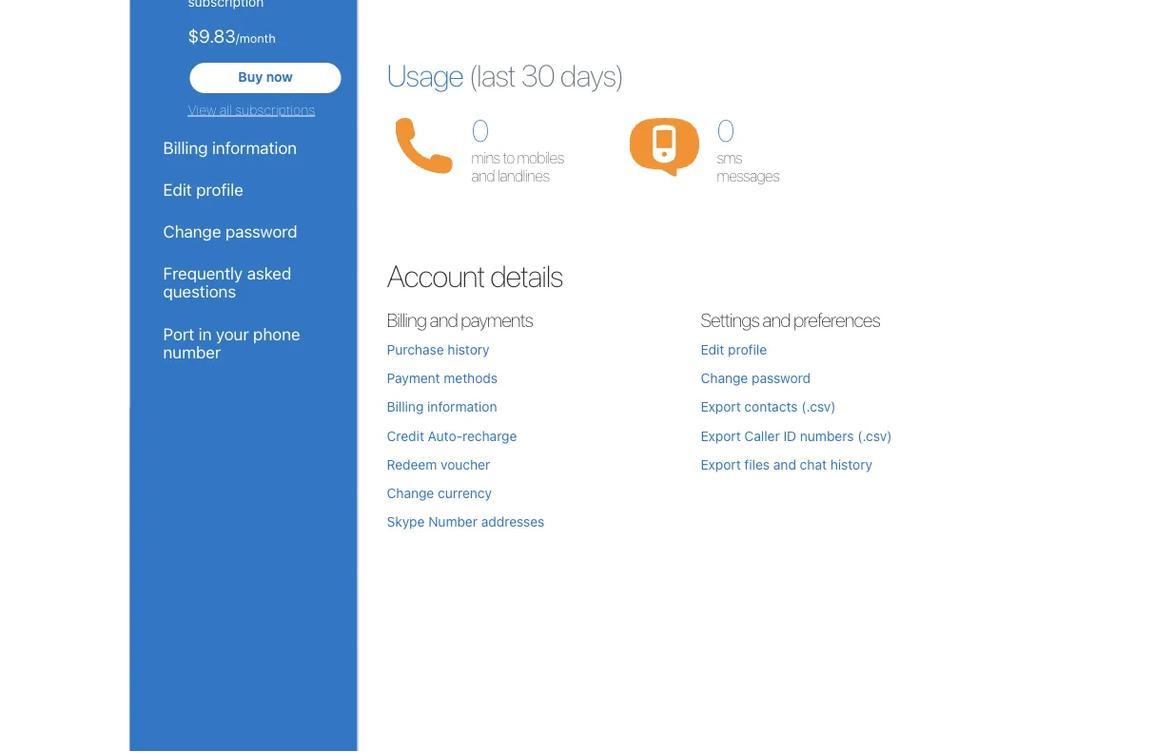Task type: locate. For each thing, give the bounding box(es) containing it.
billing information link
[[163, 137, 324, 157], [387, 399, 497, 415]]

1 vertical spatial password
[[752, 371, 811, 386]]

0 inside the 0 sms messages
[[717, 112, 733, 148]]

1 vertical spatial history
[[830, 457, 872, 472]]

change password link up asked
[[163, 221, 324, 241]]

0 sms messages
[[717, 112, 779, 185]]

0 horizontal spatial billing information link
[[163, 137, 324, 157]]

and right settings
[[762, 309, 790, 331]]

profile down settings
[[728, 342, 767, 358]]

0 horizontal spatial 0
[[471, 112, 488, 148]]

change inside the billing and payments element
[[387, 485, 434, 501]]

export files and chat history link
[[701, 457, 872, 472]]

billing for billing information link in the the billing and payments element
[[387, 399, 424, 415]]

1 0 from the left
[[471, 112, 488, 148]]

billing information link down payment methods link
[[387, 399, 497, 415]]

profile down all
[[196, 179, 243, 199]]

0 vertical spatial export
[[701, 399, 741, 415]]

0 horizontal spatial history
[[448, 342, 490, 358]]

billing
[[163, 137, 208, 157], [387, 309, 426, 331], [387, 399, 424, 415]]

billing information
[[163, 137, 297, 157], [387, 399, 497, 415]]

export contacts (.csv)
[[701, 399, 836, 415]]

billing information down payment methods link
[[387, 399, 497, 415]]

now
[[266, 69, 293, 85]]

caller
[[744, 428, 780, 444]]

0 horizontal spatial information
[[212, 137, 297, 157]]

0 inside 0 mins to mobiles and landlines
[[471, 112, 488, 148]]

export left contacts
[[701, 399, 741, 415]]

0 vertical spatial edit profile link
[[163, 179, 324, 199]]

mins
[[471, 148, 500, 166]]

1 vertical spatial billing information link
[[387, 399, 497, 415]]

0 for 0 sms messages
[[717, 112, 733, 148]]

sms
[[717, 148, 742, 166]]

1 horizontal spatial information
[[427, 399, 497, 415]]

0 horizontal spatial change password link
[[163, 221, 324, 241]]

1 vertical spatial profile
[[728, 342, 767, 358]]

billing information down all
[[163, 137, 297, 157]]

0 horizontal spatial profile
[[196, 179, 243, 199]]

number
[[163, 342, 221, 362]]

settings and preferences
[[701, 309, 880, 331]]

1 vertical spatial change
[[701, 371, 748, 386]]

0 horizontal spatial change
[[163, 221, 221, 241]]

port in your phone number link
[[163, 324, 324, 362]]

2 vertical spatial export
[[701, 457, 741, 472]]

0 vertical spatial history
[[448, 342, 490, 358]]

edit profile down settings
[[701, 342, 767, 358]]

1 horizontal spatial edit profile link
[[701, 342, 767, 358]]

skype number addresses link
[[387, 514, 545, 530]]

recharge
[[462, 428, 517, 444]]

credit auto-recharge link
[[387, 428, 517, 444]]

$9.83 /month
[[188, 25, 276, 46]]

voucher
[[441, 457, 490, 472]]

contacts
[[744, 399, 798, 415]]

2 vertical spatial billing
[[387, 399, 424, 415]]

preferences
[[793, 309, 880, 331]]

auto-
[[428, 428, 462, 444]]

change password link up export contacts (.csv) link
[[701, 371, 811, 386]]

change for change currency link
[[387, 485, 434, 501]]

account
[[387, 257, 485, 293]]

2 horizontal spatial change
[[701, 371, 748, 386]]

1 horizontal spatial change
[[387, 485, 434, 501]]

payments
[[461, 309, 533, 331]]

asked
[[247, 264, 291, 283]]

profile
[[196, 179, 243, 199], [728, 342, 767, 358]]

information down view all subscriptions
[[212, 137, 297, 157]]

phone
[[253, 324, 300, 343]]

change password up export contacts (.csv) link
[[701, 371, 811, 386]]

change password link
[[163, 221, 324, 241], [701, 371, 811, 386]]

1 horizontal spatial edit
[[701, 342, 724, 358]]

edit inside settings and preferences element
[[701, 342, 724, 358]]

password up asked
[[225, 221, 297, 241]]

frequently
[[163, 264, 243, 283]]

password for the change password link to the top
[[225, 221, 297, 241]]

edit profile
[[163, 179, 243, 199], [701, 342, 767, 358]]

1 horizontal spatial edit profile
[[701, 342, 767, 358]]

history
[[448, 342, 490, 358], [830, 457, 872, 472]]

information down the methods
[[427, 399, 497, 415]]

edit profile link
[[163, 179, 324, 199], [701, 342, 767, 358]]

(.csv) up numbers
[[801, 399, 836, 415]]

billing down view on the top of page
[[163, 137, 208, 157]]

history inside settings and preferences element
[[830, 457, 872, 472]]

methods
[[444, 371, 498, 386]]

frequently asked questions link
[[163, 264, 324, 301]]

1 vertical spatial change password link
[[701, 371, 811, 386]]

0
[[471, 112, 488, 148], [717, 112, 733, 148]]

export left files
[[701, 457, 741, 472]]

0 vertical spatial change password link
[[163, 221, 324, 241]]

export left 'caller'
[[701, 428, 741, 444]]

addresses
[[481, 514, 545, 530]]

skype number addresses
[[387, 514, 545, 530]]

skype
[[387, 514, 425, 530]]

1 vertical spatial edit
[[701, 342, 724, 358]]

subscriptions
[[235, 102, 315, 118]]

buy now link
[[190, 63, 341, 93]]

edit profile link down view all subscriptions
[[163, 179, 324, 199]]

purchase history link
[[387, 342, 490, 358]]

billing and payments element
[[387, 340, 701, 532]]

edit profile inside settings and preferences element
[[701, 342, 767, 358]]

edit profile link down settings
[[701, 342, 767, 358]]

billing up credit
[[387, 399, 424, 415]]

change
[[163, 221, 221, 241], [701, 371, 748, 386], [387, 485, 434, 501]]

billing and payments
[[387, 309, 533, 331]]

1 vertical spatial edit profile
[[701, 342, 767, 358]]

history down numbers
[[830, 457, 872, 472]]

export caller id numbers (.csv)
[[701, 428, 892, 444]]

1 horizontal spatial change password
[[701, 371, 811, 386]]

edit profile down view on the top of page
[[163, 179, 243, 199]]

edit
[[163, 179, 192, 199], [701, 342, 724, 358]]

information
[[212, 137, 297, 157], [427, 399, 497, 415]]

0 vertical spatial (.csv)
[[801, 399, 836, 415]]

(.csv) right numbers
[[858, 428, 892, 444]]

purchase history
[[387, 342, 490, 358]]

payment methods link
[[387, 371, 498, 386]]

numbers
[[800, 428, 854, 444]]

export
[[701, 399, 741, 415], [701, 428, 741, 444], [701, 457, 741, 472]]

purchase
[[387, 342, 444, 358]]

1 horizontal spatial profile
[[728, 342, 767, 358]]

0 vertical spatial billing information link
[[163, 137, 324, 157]]

billing up purchase
[[387, 309, 426, 331]]

2 export from the top
[[701, 428, 741, 444]]

number
[[428, 514, 478, 530]]

1 vertical spatial information
[[427, 399, 497, 415]]

billing for left billing information link
[[163, 137, 208, 157]]

1 horizontal spatial billing information
[[387, 399, 497, 415]]

2 0 from the left
[[717, 112, 733, 148]]

1 horizontal spatial (.csv)
[[858, 428, 892, 444]]

0 up sms
[[717, 112, 733, 148]]

buy now
[[238, 69, 293, 85]]

billing information link down view all subscriptions
[[163, 137, 324, 157]]

1 vertical spatial change password
[[701, 371, 811, 386]]

0 horizontal spatial edit profile
[[163, 179, 243, 199]]

3 export from the top
[[701, 457, 741, 472]]

0 horizontal spatial edit profile link
[[163, 179, 324, 199]]

1 vertical spatial export
[[701, 428, 741, 444]]

messages
[[717, 167, 779, 185]]

payment methods
[[387, 371, 498, 386]]

questions
[[163, 282, 236, 301]]

0 vertical spatial edit profile
[[163, 179, 243, 199]]

edit profile for edit profile "link" in the settings and preferences element
[[701, 342, 767, 358]]

export contacts (.csv) link
[[701, 399, 836, 415]]

change inside settings and preferences element
[[701, 371, 748, 386]]

all
[[220, 102, 232, 118]]

0 vertical spatial billing information
[[163, 137, 297, 157]]

0 vertical spatial change password
[[163, 221, 297, 241]]

edit down settings
[[701, 342, 724, 358]]

1 horizontal spatial history
[[830, 457, 872, 472]]

change down the redeem
[[387, 485, 434, 501]]

1 horizontal spatial 0
[[717, 112, 733, 148]]

change up export contacts (.csv) link
[[701, 371, 748, 386]]

information inside the billing and payments element
[[427, 399, 497, 415]]

change password up frequently
[[163, 221, 297, 241]]

password
[[225, 221, 297, 241], [752, 371, 811, 386]]

view
[[188, 102, 216, 118]]

and up purchase history on the top left of page
[[430, 309, 458, 331]]

1 vertical spatial billing information
[[387, 399, 497, 415]]

view all subscriptions link
[[188, 101, 343, 119]]

0 vertical spatial password
[[225, 221, 297, 241]]

1 horizontal spatial billing information link
[[387, 399, 497, 415]]

main content
[[358, 0, 1043, 617]]

(.csv)
[[801, 399, 836, 415], [858, 428, 892, 444]]

files
[[744, 457, 770, 472]]

0 vertical spatial change
[[163, 221, 221, 241]]

and
[[471, 167, 495, 185], [430, 309, 458, 331], [762, 309, 790, 331], [773, 457, 796, 472]]

change password
[[163, 221, 297, 241], [701, 371, 811, 386]]

0 vertical spatial billing
[[163, 137, 208, 157]]

0 vertical spatial information
[[212, 137, 297, 157]]

history up the methods
[[448, 342, 490, 358]]

1 vertical spatial edit profile link
[[701, 342, 767, 358]]

2 vertical spatial change
[[387, 485, 434, 501]]

password up contacts
[[752, 371, 811, 386]]

edit down view on the top of page
[[163, 179, 192, 199]]

landlines
[[497, 167, 549, 185]]

1 export from the top
[[701, 399, 741, 415]]

0 horizontal spatial password
[[225, 221, 297, 241]]

0 vertical spatial edit
[[163, 179, 192, 199]]

change up frequently
[[163, 221, 221, 241]]

1 horizontal spatial password
[[752, 371, 811, 386]]

change password inside settings and preferences element
[[701, 371, 811, 386]]

and down mins
[[471, 167, 495, 185]]

credit
[[387, 428, 424, 444]]

0 up mins
[[471, 112, 488, 148]]

password inside settings and preferences element
[[752, 371, 811, 386]]



Task type: describe. For each thing, give the bounding box(es) containing it.
export caller id numbers (.csv) link
[[701, 428, 892, 444]]

1 horizontal spatial change password link
[[701, 371, 811, 386]]

port
[[163, 324, 194, 343]]

export for export contacts (.csv)
[[701, 399, 741, 415]]

frequently asked questions
[[163, 264, 291, 301]]

edit profile link inside settings and preferences element
[[701, 342, 767, 358]]

change for the right the change password link
[[701, 371, 748, 386]]

profile inside settings and preferences element
[[728, 342, 767, 358]]

in
[[199, 324, 212, 343]]

change currency
[[387, 485, 492, 501]]

and inside 0 mins to mobiles and landlines
[[471, 167, 495, 185]]

details
[[490, 257, 563, 293]]

usage link
[[387, 57, 463, 93]]

billing information inside the billing and payments element
[[387, 399, 497, 415]]

0 for 0 mins to mobiles and landlines
[[471, 112, 488, 148]]

redeem voucher link
[[387, 457, 490, 472]]

information for left billing information link
[[212, 137, 297, 157]]

0 horizontal spatial change password
[[163, 221, 297, 241]]

usage (last 30 days)
[[387, 57, 624, 93]]

redeem voucher
[[387, 457, 490, 472]]

your
[[216, 324, 249, 343]]

information for billing information link in the the billing and payments element
[[427, 399, 497, 415]]

(last
[[469, 57, 515, 93]]

buy
[[238, 69, 263, 85]]

and right files
[[773, 457, 796, 472]]

account details
[[387, 257, 563, 293]]

password for the right the change password link
[[752, 371, 811, 386]]

1 vertical spatial (.csv)
[[858, 428, 892, 444]]

30
[[521, 57, 555, 93]]

0 horizontal spatial edit
[[163, 179, 192, 199]]

change currency link
[[387, 485, 492, 501]]

redeem
[[387, 457, 437, 472]]

billing information link inside the billing and payments element
[[387, 399, 497, 415]]

payment
[[387, 371, 440, 386]]

0 vertical spatial profile
[[196, 179, 243, 199]]

edit profile for leftmost edit profile "link"
[[163, 179, 243, 199]]

settings
[[701, 309, 759, 331]]

settings and preferences element
[[701, 340, 1015, 474]]

history inside the billing and payments element
[[448, 342, 490, 358]]

0 horizontal spatial billing information
[[163, 137, 297, 157]]

days)
[[560, 57, 624, 93]]

credit auto-recharge
[[387, 428, 517, 444]]

export for export caller id numbers (.csv)
[[701, 428, 741, 444]]

currency
[[438, 485, 492, 501]]

/month
[[236, 30, 276, 45]]

chat
[[800, 457, 827, 472]]

port in your phone number
[[163, 324, 300, 362]]

main content containing usage
[[358, 0, 1043, 617]]

mobiles
[[517, 148, 564, 166]]

$9.83
[[188, 25, 236, 46]]

to
[[503, 148, 514, 166]]

1 vertical spatial billing
[[387, 309, 426, 331]]

export for export files and chat history
[[701, 457, 741, 472]]

export files and chat history
[[701, 457, 872, 472]]

change for the change password link to the top
[[163, 221, 221, 241]]

view all subscriptions
[[188, 102, 315, 118]]

id
[[784, 428, 796, 444]]

usage
[[387, 57, 463, 93]]

0 mins to mobiles and landlines
[[471, 112, 564, 185]]

0 horizontal spatial (.csv)
[[801, 399, 836, 415]]



Task type: vqa. For each thing, say whether or not it's contained in the screenshot.
bottom edit
yes



